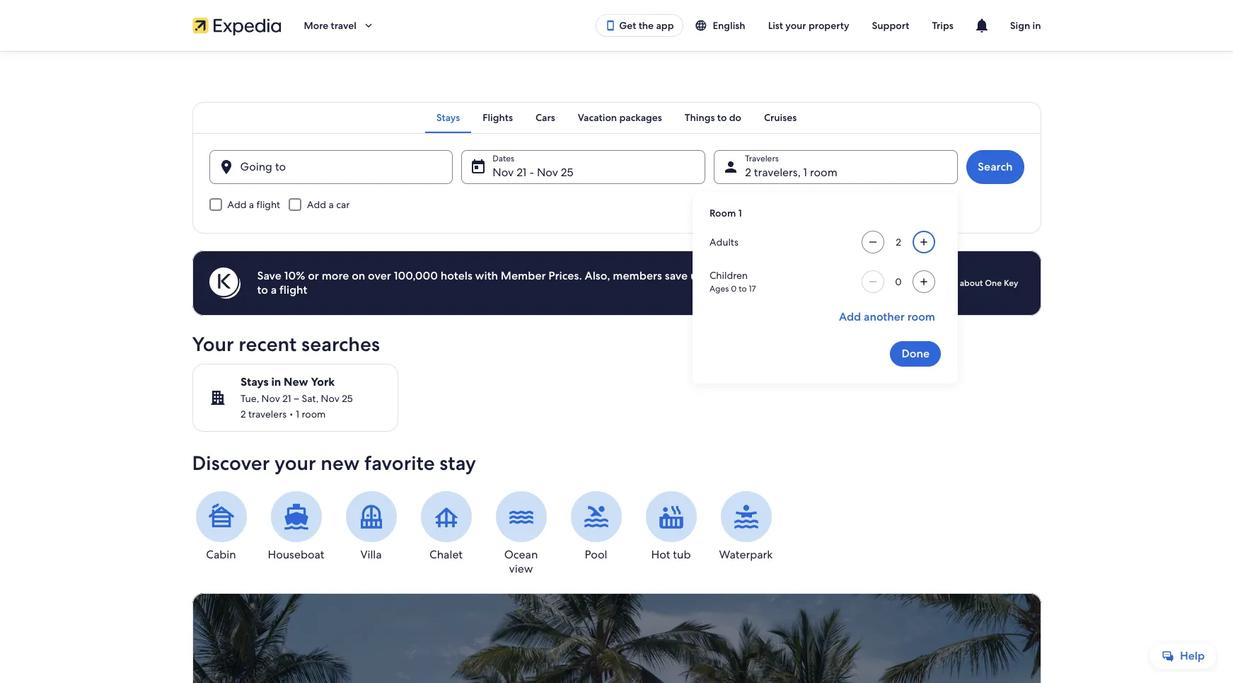 Task type: locate. For each thing, give the bounding box(es) containing it.
0 vertical spatial stays
[[437, 111, 460, 124]]

to left 10%
[[257, 282, 268, 297]]

0 horizontal spatial add
[[228, 198, 247, 211]]

prices.
[[549, 268, 582, 283]]

1 vertical spatial 25
[[342, 392, 353, 405]]

2 vertical spatial 1
[[296, 408, 299, 420]]

room down increase the number of children in room 1 image
[[908, 309, 936, 324]]

1 horizontal spatial 2
[[745, 165, 752, 180]]

21 left -
[[517, 165, 527, 180]]

0 vertical spatial 1
[[804, 165, 808, 180]]

flight
[[257, 198, 280, 211], [280, 282, 307, 297]]

0 horizontal spatial 2
[[240, 408, 246, 420]]

english button
[[683, 13, 757, 38]]

1 horizontal spatial 1
[[739, 207, 742, 219]]

1 horizontal spatial stays
[[437, 111, 460, 124]]

support
[[872, 19, 910, 32]]

stays for stays
[[437, 111, 460, 124]]

1 vertical spatial in
[[271, 374, 281, 389]]

25 right -
[[561, 165, 574, 180]]

york
[[311, 374, 335, 389]]

0 vertical spatial 2
[[745, 165, 752, 180]]

stays up tue,
[[240, 374, 268, 389]]

0 vertical spatial your
[[786, 19, 807, 32]]

25 right sat,
[[342, 392, 353, 405]]

your
[[786, 19, 807, 32], [275, 450, 316, 476]]

trips
[[933, 19, 954, 32]]

your for list
[[786, 19, 807, 32]]

a
[[249, 198, 254, 211], [329, 198, 334, 211], [824, 268, 830, 283], [271, 282, 277, 297]]

room down sat,
[[302, 408, 326, 420]]

in left new
[[271, 374, 281, 389]]

1 vertical spatial flight
[[280, 282, 307, 297]]

2 vertical spatial room
[[302, 408, 326, 420]]

room right travelers, at the right
[[810, 165, 838, 180]]

1 horizontal spatial your
[[786, 19, 807, 32]]

2 horizontal spatial add
[[839, 309, 862, 324]]

adults
[[710, 236, 739, 248]]

0 horizontal spatial 21
[[282, 392, 291, 405]]

room inside button
[[908, 309, 936, 324]]

tab list containing stays
[[192, 102, 1042, 133]]

1 inside stays in new york tue, nov 21 – sat, nov 25 2 travelers • 1 room
[[296, 408, 299, 420]]

30%
[[721, 268, 744, 283]]

stays inside stays in new york tue, nov 21 – sat, nov 25 2 travelers • 1 room
[[240, 374, 268, 389]]

1 vertical spatial stays
[[240, 374, 268, 389]]

add
[[801, 268, 821, 283]]

tue,
[[240, 392, 259, 405]]

chalet button
[[417, 491, 475, 562]]

2
[[745, 165, 752, 180], [240, 408, 246, 420]]

recent
[[239, 331, 297, 357]]

houseboat
[[268, 547, 325, 562]]

2 down tue,
[[240, 408, 246, 420]]

increase the number of children in room 1 image
[[916, 276, 933, 287]]

1 vertical spatial 2
[[240, 408, 246, 420]]

discover
[[192, 450, 270, 476]]

villa button
[[342, 491, 400, 562]]

flights
[[483, 111, 513, 124]]

tab list
[[192, 102, 1042, 133]]

vacation packages
[[578, 111, 662, 124]]

21 inside stays in new york tue, nov 21 – sat, nov 25 2 travelers • 1 room
[[282, 392, 291, 405]]

2 horizontal spatial 1
[[804, 165, 808, 180]]

nov
[[493, 165, 514, 180], [537, 165, 558, 180], [261, 392, 280, 405], [321, 392, 339, 405]]

flights link
[[472, 102, 525, 133]]

more
[[322, 268, 349, 283]]

vacation packages link
[[567, 102, 674, 133]]

english
[[713, 19, 746, 32]]

nov 21 - nov 25
[[493, 165, 574, 180]]

1
[[804, 165, 808, 180], [739, 207, 742, 219], [296, 408, 299, 420]]

when
[[747, 268, 776, 283]]

nov up travelers
[[261, 392, 280, 405]]

done
[[902, 346, 930, 361]]

2 horizontal spatial room
[[908, 309, 936, 324]]

save
[[257, 268, 282, 283]]

0 horizontal spatial stays
[[240, 374, 268, 389]]

do
[[730, 111, 742, 124]]

add inside button
[[839, 309, 862, 324]]

1 vertical spatial 1
[[739, 207, 742, 219]]

cars link
[[525, 102, 567, 133]]

1 horizontal spatial 21
[[517, 165, 527, 180]]

your right the list
[[786, 19, 807, 32]]

nov down york
[[321, 392, 339, 405]]

0 horizontal spatial room
[[302, 408, 326, 420]]

list your property
[[768, 19, 850, 32]]

1 vertical spatial 21
[[282, 392, 291, 405]]

2 inside 2 travelers, 1 room dropdown button
[[745, 165, 752, 180]]

your inside main content
[[275, 450, 316, 476]]

stays inside tab list
[[437, 111, 460, 124]]

21 inside button
[[517, 165, 527, 180]]

0 vertical spatial room
[[810, 165, 838, 180]]

1 horizontal spatial add
[[307, 198, 326, 211]]

stays image
[[209, 389, 226, 406]]

more
[[304, 19, 329, 32]]

one
[[985, 277, 1002, 289]]

1 horizontal spatial in
[[1033, 19, 1042, 32]]

trips link
[[921, 13, 965, 38]]

with
[[475, 268, 498, 283]]

increase the number of adults in room 1 image
[[916, 236, 933, 248]]

in inside stays in new york tue, nov 21 – sat, nov 25 2 travelers • 1 room
[[271, 374, 281, 389]]

trailing image
[[362, 19, 375, 32]]

stays left flights
[[437, 111, 460, 124]]

on
[[352, 268, 365, 283]]

to
[[718, 111, 727, 124], [707, 268, 718, 283], [257, 282, 268, 297], [739, 283, 747, 294]]

21 left –
[[282, 392, 291, 405]]

0 horizontal spatial 25
[[342, 392, 353, 405]]

0 vertical spatial 21
[[517, 165, 527, 180]]

more travel button
[[293, 8, 386, 42]]

things
[[685, 111, 715, 124]]

1 vertical spatial room
[[908, 309, 936, 324]]

things to do link
[[674, 102, 753, 133]]

0 horizontal spatial in
[[271, 374, 281, 389]]

pool button
[[567, 491, 625, 562]]

travel sale activities deals image
[[192, 593, 1042, 683]]

tab list inside main content
[[192, 102, 1042, 133]]

1 right •
[[296, 408, 299, 420]]

vacation
[[578, 111, 617, 124]]

25
[[561, 165, 574, 180], [342, 392, 353, 405]]

stays
[[437, 111, 460, 124], [240, 374, 268, 389]]

main content
[[0, 51, 1234, 683]]

25 inside stays in new york tue, nov 21 – sat, nov 25 2 travelers • 1 room
[[342, 392, 353, 405]]

0
[[731, 283, 737, 294]]

0 horizontal spatial 1
[[296, 408, 299, 420]]

your
[[192, 331, 234, 357]]

or
[[308, 268, 319, 283]]

in right sign
[[1033, 19, 1042, 32]]

1 horizontal spatial 25
[[561, 165, 574, 180]]

villa
[[361, 547, 382, 562]]

1 right travelers, at the right
[[804, 165, 808, 180]]

packages
[[620, 111, 662, 124]]

0 vertical spatial 25
[[561, 165, 574, 180]]

in for sign
[[1033, 19, 1042, 32]]

things to do
[[685, 111, 742, 124]]

room
[[710, 207, 736, 219]]

your left the new
[[275, 450, 316, 476]]

flight left or
[[280, 282, 307, 297]]

1 right room
[[739, 207, 742, 219]]

100,000
[[394, 268, 438, 283]]

2 travelers, 1 room
[[745, 165, 838, 180]]

cruises link
[[753, 102, 809, 133]]

0 horizontal spatial your
[[275, 450, 316, 476]]

flight left add a car
[[257, 198, 280, 211]]

2 left travelers, at the right
[[745, 165, 752, 180]]

•
[[289, 408, 293, 420]]

0 vertical spatial in
[[1033, 19, 1042, 32]]

ocean view
[[504, 547, 538, 576]]

decrease the number of adults in room 1 image
[[865, 236, 882, 248]]

1 vertical spatial your
[[275, 450, 316, 476]]

waterpark button
[[717, 491, 775, 562]]

cabin button
[[192, 491, 250, 562]]

add
[[228, 198, 247, 211], [307, 198, 326, 211], [839, 309, 862, 324]]

over
[[368, 268, 391, 283]]

1 horizontal spatial room
[[810, 165, 838, 180]]

learn
[[937, 277, 958, 289]]

done button
[[891, 341, 941, 367]]

new
[[284, 374, 308, 389]]

in inside dropdown button
[[1033, 19, 1042, 32]]

members
[[613, 268, 662, 283]]

to right 0
[[739, 283, 747, 294]]

learn about one key link
[[931, 272, 1025, 294]]



Task type: vqa. For each thing, say whether or not it's contained in the screenshot.
January 2024 element
no



Task type: describe. For each thing, give the bounding box(es) containing it.
more travel
[[304, 19, 357, 32]]

10%
[[284, 268, 305, 283]]

another
[[864, 309, 905, 324]]

hotel
[[832, 268, 859, 283]]

tub
[[673, 547, 691, 562]]

sign in
[[1011, 19, 1042, 32]]

communication center icon image
[[974, 17, 991, 34]]

hotels
[[441, 268, 473, 283]]

stay
[[440, 450, 476, 476]]

room inside dropdown button
[[810, 165, 838, 180]]

the
[[639, 19, 654, 32]]

also,
[[585, 268, 611, 283]]

about
[[960, 277, 983, 289]]

ocean
[[504, 547, 538, 562]]

add for add a flight
[[228, 198, 247, 211]]

main content containing your recent searches
[[0, 51, 1234, 683]]

get the app link
[[596, 14, 683, 37]]

support link
[[861, 13, 921, 38]]

favorite
[[365, 450, 435, 476]]

sat,
[[302, 392, 318, 405]]

up
[[691, 268, 705, 283]]

stays for stays in new york tue, nov 21 – sat, nov 25 2 travelers • 1 room
[[240, 374, 268, 389]]

room inside stays in new york tue, nov 21 – sat, nov 25 2 travelers • 1 room
[[302, 408, 326, 420]]

save 10% or more on over 100,000 hotels with member prices. also, members save up to 30% when you add a hotel to a flight
[[257, 268, 859, 297]]

get
[[620, 19, 637, 32]]

–
[[293, 392, 299, 405]]

0 vertical spatial flight
[[257, 198, 280, 211]]

learn about one key
[[937, 277, 1019, 289]]

cruises
[[764, 111, 797, 124]]

key
[[1004, 277, 1019, 289]]

travelers
[[248, 408, 286, 420]]

you
[[779, 268, 798, 283]]

children ages 0 to 17
[[710, 269, 756, 294]]

list
[[768, 19, 784, 32]]

2 travelers, 1 room button
[[714, 150, 958, 184]]

to right up on the top of the page
[[707, 268, 718, 283]]

sign
[[1011, 19, 1031, 32]]

new
[[321, 450, 360, 476]]

decrease the number of children in room 1 image
[[865, 276, 882, 287]]

list your property link
[[757, 13, 861, 38]]

save
[[665, 268, 688, 283]]

member
[[501, 268, 546, 283]]

25 inside button
[[561, 165, 574, 180]]

nov left -
[[493, 165, 514, 180]]

add for add a car
[[307, 198, 326, 211]]

sign in button
[[999, 8, 1053, 42]]

small image
[[695, 19, 707, 32]]

1 inside dropdown button
[[804, 165, 808, 180]]

add for add another room
[[839, 309, 862, 324]]

to inside children ages 0 to 17
[[739, 283, 747, 294]]

add another room button
[[834, 304, 941, 330]]

nov right -
[[537, 165, 558, 180]]

chalet
[[430, 547, 463, 562]]

view
[[509, 561, 533, 576]]

add a car
[[307, 198, 350, 211]]

your for discover
[[275, 450, 316, 476]]

download button title image
[[605, 20, 617, 31]]

cabin
[[206, 547, 236, 562]]

discover your new favorite stay
[[192, 450, 476, 476]]

nov 21 - nov 25 button
[[462, 150, 706, 184]]

your recent searches
[[192, 331, 380, 357]]

children
[[710, 269, 748, 282]]

waterpark
[[720, 547, 773, 562]]

expedia logo image
[[192, 16, 281, 35]]

houseboat button
[[267, 491, 325, 562]]

room 1
[[710, 207, 742, 219]]

to left the do
[[718, 111, 727, 124]]

hot tub button
[[642, 491, 700, 562]]

get the app
[[620, 19, 674, 32]]

-
[[530, 165, 534, 180]]

car
[[336, 198, 350, 211]]

2 inside stays in new york tue, nov 21 – sat, nov 25 2 travelers • 1 room
[[240, 408, 246, 420]]

stays link
[[425, 102, 472, 133]]

ocean view button
[[492, 491, 550, 576]]

property
[[809, 19, 850, 32]]

search button
[[967, 150, 1025, 184]]

app
[[656, 19, 674, 32]]

in for stays
[[271, 374, 281, 389]]

hot tub
[[652, 547, 691, 562]]

ages
[[710, 283, 729, 294]]

flight inside save 10% or more on over 100,000 hotels with member prices. also, members save up to 30% when you add a hotel to a flight
[[280, 282, 307, 297]]



